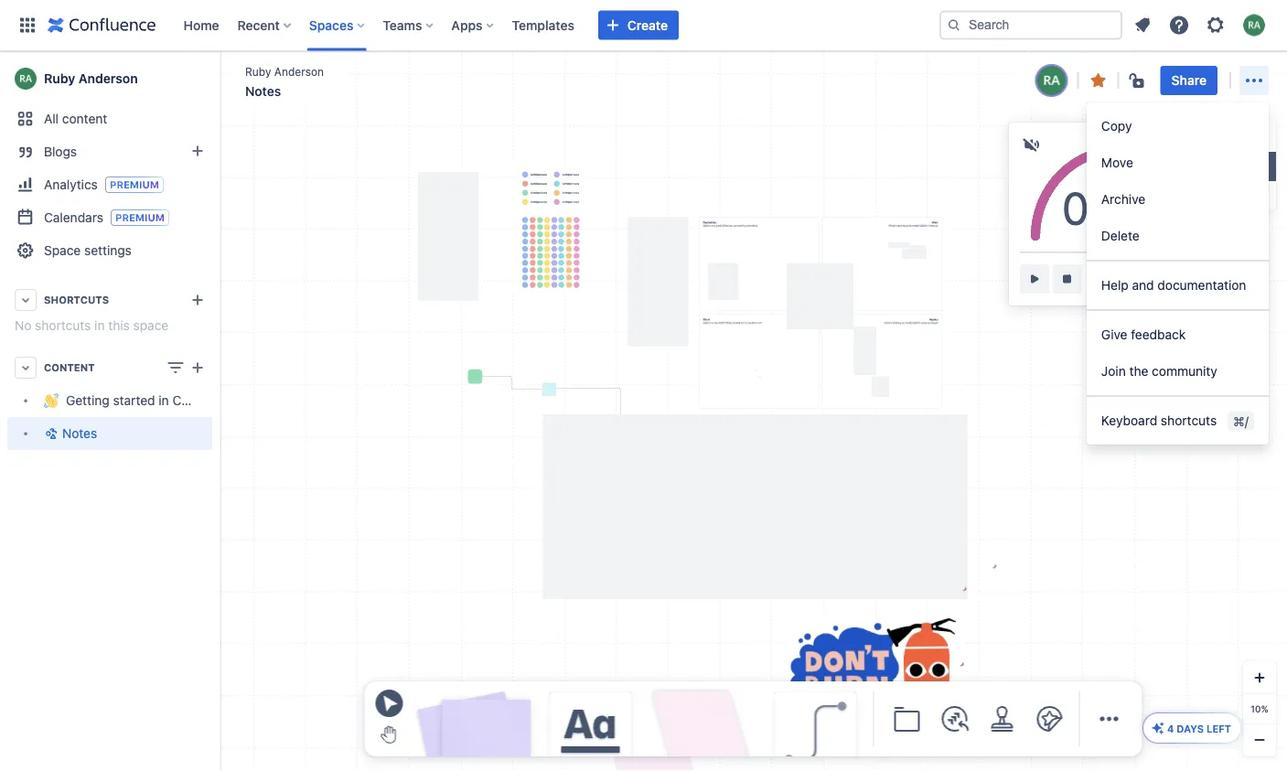 Task type: locate. For each thing, give the bounding box(es) containing it.
0 vertical spatial group
[[1087, 102, 1269, 260]]

1 horizontal spatial shortcuts
[[1161, 413, 1217, 428]]

2 group from the top
[[1087, 309, 1269, 395]]

notes right the "collapse sidebar" icon
[[245, 84, 281, 99]]

ruby right the "collapse sidebar" icon
[[245, 65, 271, 78]]

appswitcher icon image
[[16, 14, 38, 36]]

0 horizontal spatial notes
[[62, 426, 97, 441]]

teams
[[383, 17, 422, 32]]

move button
[[1087, 145, 1269, 181]]

notes
[[245, 84, 281, 99], [62, 426, 97, 441]]

all
[[44, 111, 59, 126]]

4
[[1167, 723, 1174, 735]]

shortcuts
[[35, 318, 91, 333], [1161, 413, 1217, 428]]

group
[[1087, 102, 1269, 260], [1087, 309, 1269, 395]]

ruby anderson link
[[7, 60, 212, 97], [245, 64, 324, 79]]

premium image inside analytics link
[[105, 177, 164, 193]]

keyboard shortcuts
[[1101, 413, 1217, 428]]

anderson up all content link
[[78, 71, 138, 86]]

settings
[[84, 243, 132, 258]]

premium image inside calendars link
[[111, 209, 169, 226]]

the
[[1129, 364, 1148, 379]]

apps button
[[446, 11, 501, 40]]

documentation
[[1158, 278, 1246, 293]]

anderson inside ruby anderson notes
[[274, 65, 324, 78]]

archive
[[1101, 192, 1146, 207]]

anderson
[[274, 65, 324, 78], [78, 71, 138, 86]]

tree inside space element
[[7, 384, 240, 450]]

ruby anderson notes
[[245, 65, 324, 99]]

search image
[[947, 18, 961, 32]]

⌘/
[[1233, 413, 1249, 428]]

ruby up all
[[44, 71, 75, 86]]

ruby inside space element
[[44, 71, 75, 86]]

content button
[[7, 351, 212, 384]]

shortcuts down shortcuts
[[35, 318, 91, 333]]

0 horizontal spatial shortcuts
[[35, 318, 91, 333]]

anderson inside space element
[[78, 71, 138, 86]]

0 vertical spatial premium image
[[105, 177, 164, 193]]

in left this
[[94, 318, 105, 333]]

templates
[[512, 17, 574, 32]]

analytics link
[[7, 168, 212, 201]]

1 vertical spatial shortcuts
[[1161, 413, 1217, 428]]

premium image for calendars
[[111, 209, 169, 226]]

help and documentation
[[1101, 278, 1246, 293]]

1 vertical spatial premium image
[[111, 209, 169, 226]]

tree containing getting started in confluence
[[7, 384, 240, 450]]

1 horizontal spatial in
[[159, 393, 169, 408]]

content
[[62, 111, 107, 126]]

space element
[[0, 51, 240, 771]]

join
[[1101, 364, 1126, 379]]

create content image
[[187, 357, 209, 379]]

tree
[[7, 384, 240, 450]]

confluence image
[[48, 14, 156, 36], [48, 14, 156, 36]]

0 horizontal spatial in
[[94, 318, 105, 333]]

1 group from the top
[[1087, 102, 1269, 260]]

0 horizontal spatial anderson
[[78, 71, 138, 86]]

confluence
[[172, 393, 240, 408]]

notes inside ruby anderson notes
[[245, 84, 281, 99]]

1 vertical spatial in
[[159, 393, 169, 408]]

shortcuts
[[44, 294, 109, 306]]

keyboard
[[1101, 413, 1157, 428]]

create button
[[598, 11, 679, 40]]

feedback
[[1131, 327, 1186, 342]]

0 horizontal spatial ruby anderson link
[[7, 60, 212, 97]]

1 horizontal spatial notes
[[245, 84, 281, 99]]

ruby for ruby anderson notes
[[245, 65, 271, 78]]

in
[[94, 318, 105, 333], [159, 393, 169, 408]]

analytics
[[44, 177, 98, 192]]

premium image
[[105, 177, 164, 193], [111, 209, 169, 226]]

help and documentation link
[[1087, 267, 1269, 304]]

premium image up space settings link on the left of page
[[111, 209, 169, 226]]

banner
[[0, 0, 1287, 51]]

give
[[1101, 327, 1127, 342]]

in for shortcuts
[[94, 318, 105, 333]]

shortcuts inside space element
[[35, 318, 91, 333]]

premium image down the blogs "link"
[[105, 177, 164, 193]]

ruby anderson link up all content link
[[7, 60, 212, 97]]

0 vertical spatial shortcuts
[[35, 318, 91, 333]]

space settings
[[44, 243, 132, 258]]

ruby anderson link down recent dropdown button
[[245, 64, 324, 79]]

blogs link
[[7, 135, 212, 168]]

ruby inside ruby anderson notes
[[245, 65, 271, 78]]

space
[[133, 318, 169, 333]]

templates link
[[506, 11, 580, 40]]

shortcuts down the community
[[1161, 413, 1217, 428]]

1 vertical spatial notes
[[62, 426, 97, 441]]

move
[[1101, 155, 1133, 170]]

home
[[183, 17, 219, 32]]

1 horizontal spatial anderson
[[274, 65, 324, 78]]

notes down getting
[[62, 426, 97, 441]]

0 horizontal spatial ruby
[[44, 71, 75, 86]]

0 vertical spatial in
[[94, 318, 105, 333]]

ruby anderson image
[[1037, 66, 1066, 95]]

ruby
[[245, 65, 271, 78], [44, 71, 75, 86]]

anderson down spaces on the left of the page
[[274, 65, 324, 78]]

home link
[[178, 11, 225, 40]]

change view image
[[165, 357, 187, 379]]

ruby anderson
[[44, 71, 138, 86]]

getting started in confluence link
[[7, 384, 240, 417]]

0 vertical spatial notes
[[245, 84, 281, 99]]

teams button
[[377, 11, 440, 40]]

group containing give feedback
[[1087, 309, 1269, 395]]

join the community link
[[1087, 353, 1269, 390]]

1 vertical spatial group
[[1087, 309, 1269, 395]]

no restrictions image
[[1128, 70, 1150, 91]]

in inside tree
[[159, 393, 169, 408]]

1 horizontal spatial ruby
[[245, 65, 271, 78]]

in right started in the left of the page
[[159, 393, 169, 408]]



Task type: describe. For each thing, give the bounding box(es) containing it.
notification icon image
[[1132, 14, 1154, 36]]

delete
[[1101, 228, 1140, 243]]

share button
[[1161, 66, 1218, 95]]

all content link
[[7, 102, 212, 135]]

getting
[[66, 393, 110, 408]]

spaces button
[[304, 11, 372, 40]]

create a blog image
[[187, 140, 209, 162]]

no shortcuts in this space
[[15, 318, 169, 333]]

spaces
[[309, 17, 353, 32]]

global element
[[11, 0, 936, 51]]

help
[[1101, 278, 1129, 293]]

content
[[44, 362, 95, 374]]

copy button
[[1087, 108, 1269, 145]]

no
[[15, 318, 31, 333]]

community
[[1152, 364, 1217, 379]]

Search field
[[939, 11, 1122, 40]]

notes link
[[7, 417, 212, 450]]

getting started in confluence
[[66, 393, 240, 408]]

4 days left
[[1167, 723, 1231, 735]]

anderson for ruby anderson
[[78, 71, 138, 86]]

add shortcut image
[[187, 289, 209, 311]]

more actions image
[[1243, 70, 1265, 91]]

left
[[1207, 723, 1231, 735]]

started
[[113, 393, 155, 408]]

your profile and preferences image
[[1243, 14, 1265, 36]]

recent
[[237, 17, 280, 32]]

blogs
[[44, 144, 77, 159]]

1 horizontal spatial ruby anderson link
[[245, 64, 324, 79]]

recent button
[[232, 11, 298, 40]]

shortcuts for no
[[35, 318, 91, 333]]

space
[[44, 243, 81, 258]]

shortcuts for keyboard
[[1161, 413, 1217, 428]]

share
[[1172, 73, 1207, 88]]

join the community
[[1101, 364, 1217, 379]]

copy
[[1101, 118, 1132, 134]]

and
[[1132, 278, 1154, 293]]

settings icon image
[[1205, 14, 1227, 36]]

premium image for analytics
[[105, 177, 164, 193]]

archive button
[[1087, 181, 1269, 218]]

premium icon image
[[1151, 721, 1165, 735]]

all content
[[44, 111, 107, 126]]

this
[[108, 318, 130, 333]]

banner containing home
[[0, 0, 1287, 51]]

anderson for ruby anderson notes
[[274, 65, 324, 78]]

unstar image
[[1087, 70, 1109, 91]]

calendars
[[44, 209, 103, 225]]

4 days left button
[[1143, 714, 1240, 743]]

delete button
[[1087, 218, 1269, 254]]

days
[[1177, 723, 1204, 735]]

in for started
[[159, 393, 169, 408]]

give feedback
[[1101, 327, 1186, 342]]

give feedback button
[[1087, 317, 1269, 353]]

help icon image
[[1168, 14, 1190, 36]]

ruby for ruby anderson
[[44, 71, 75, 86]]

calendars link
[[7, 201, 212, 234]]

notes inside notes link
[[62, 426, 97, 441]]

create
[[627, 17, 668, 32]]

collapse sidebar image
[[199, 60, 240, 97]]

shortcuts button
[[7, 284, 212, 317]]

group containing copy
[[1087, 102, 1269, 260]]

apps
[[451, 17, 483, 32]]

space settings link
[[7, 234, 212, 267]]



Task type: vqa. For each thing, say whether or not it's contained in the screenshot.
the
yes



